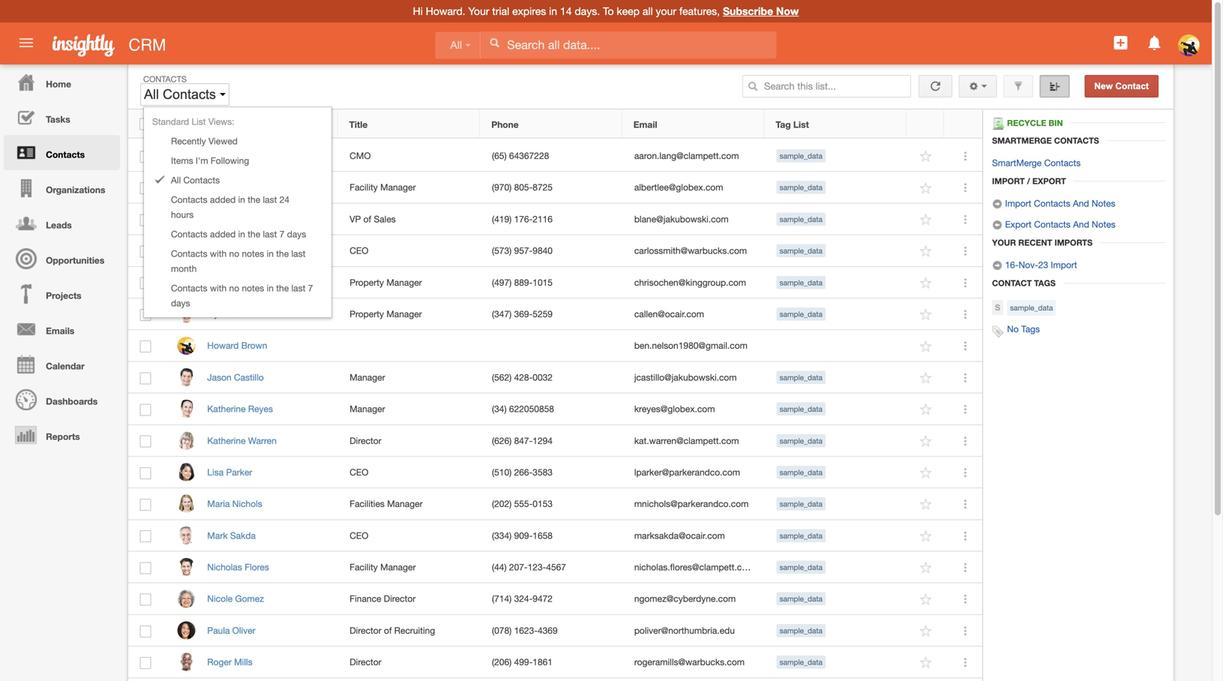 Task type: vqa. For each thing, say whether or not it's contained in the screenshot.
the bottom 'Card'
no



Task type: describe. For each thing, give the bounding box(es) containing it.
emails
[[46, 326, 74, 336]]

last up carlos smith link
[[263, 229, 277, 239]]

items
[[171, 155, 193, 166]]

(562) 428-0032
[[492, 372, 553, 382]]

s
[[995, 303, 1001, 312]]

(206) 499-1861 cell
[[481, 647, 623, 678]]

row containing mark sakda
[[128, 520, 983, 552]]

19 row from the top
[[128, 678, 983, 681]]

all contacts link
[[144, 170, 332, 190]]

manager for (44)
[[380, 562, 416, 572]]

row containing paula oliver
[[128, 615, 983, 647]]

lisa parker link
[[207, 467, 260, 477]]

contacts inside button
[[163, 87, 216, 102]]

poliver@northumbria.edu cell
[[623, 615, 765, 647]]

import / export
[[992, 176, 1066, 186]]

ceo for sakda
[[350, 530, 369, 541]]

contacts link
[[4, 135, 120, 170]]

circle arrow right image for import contacts and notes
[[992, 199, 1003, 209]]

0 vertical spatial days
[[287, 229, 306, 239]]

1623-
[[514, 625, 538, 636]]

carlos smith
[[207, 245, 259, 256]]

expires
[[512, 5, 546, 17]]

1 vertical spatial export
[[1005, 219, 1032, 230]]

contacts up export contacts and notes link
[[1034, 198, 1071, 209]]

finance director cell
[[338, 583, 481, 615]]

0 horizontal spatial contact
[[992, 278, 1032, 288]]

tags
[[1035, 278, 1056, 288]]

123-
[[528, 562, 546, 572]]

no tags
[[1007, 324, 1040, 334]]

last inside the contacts with no notes in the last 7 days
[[291, 283, 306, 293]]

chrisochen@kinggroup.com cell
[[623, 267, 765, 299]]

nicholas
[[207, 562, 242, 572]]

(206) 499-1861
[[492, 657, 553, 667]]

aaron lang
[[207, 150, 254, 161]]

(497) 889-1015 cell
[[481, 267, 623, 299]]

standard
[[152, 116, 189, 127]]

lparker@parkerandco.com cell
[[623, 457, 765, 488]]

(970)
[[492, 182, 512, 193]]

(970) 805-8725
[[492, 182, 553, 193]]

(419)
[[492, 214, 512, 224]]

row containing katherine reyes
[[128, 394, 983, 425]]

(497) 889-1015
[[492, 277, 553, 288]]

ngomez@cyberdyne.com cell
[[623, 583, 765, 615]]

(714)
[[492, 594, 512, 604]]

(202)
[[492, 499, 512, 509]]

kat.warren@clampett.com
[[635, 435, 739, 446]]

brown
[[241, 340, 267, 351]]

blane@jakubowski.com
[[635, 214, 729, 224]]

calendar
[[46, 361, 85, 371]]

recycle bin
[[1007, 118, 1063, 128]]

sample_data link
[[1007, 300, 1056, 316]]

266-
[[514, 467, 533, 477]]

(347) 369-5259
[[492, 309, 553, 319]]

all contacts button
[[140, 83, 230, 106]]

row containing aaron lang
[[128, 140, 983, 172]]

row group containing aaron lang
[[128, 140, 983, 681]]

to
[[603, 5, 614, 17]]

follow image for ngomez@cyberdyne.com
[[919, 593, 934, 607]]

contacts with no notes in the last 7 days
[[171, 283, 313, 308]]

0 horizontal spatial 7
[[280, 229, 285, 239]]

row containing nicole gomez
[[128, 583, 983, 615]]

lparker@parkerandco.com
[[635, 467, 740, 477]]

follow image for albertlee@globex.com
[[919, 181, 934, 195]]

import contacts and notes
[[1003, 198, 1116, 209]]

emails link
[[4, 311, 120, 347]]

7 inside the contacts with no notes in the last 7 days
[[308, 283, 313, 293]]

follow image for mnichols@parkerandco.com
[[919, 498, 934, 512]]

manager for (202)
[[387, 499, 423, 509]]

sample_data for nicholas.flores@clampett.com
[[780, 563, 823, 572]]

rogeramills@warbucks.com cell
[[623, 647, 765, 678]]

white image
[[489, 38, 500, 48]]

24
[[280, 194, 290, 205]]

show list view filters image
[[1013, 81, 1024, 92]]

499-
[[514, 657, 533, 667]]

marksakda@ocair.com
[[635, 530, 725, 541]]

(562) 428-0032 cell
[[481, 362, 623, 394]]

parker
[[226, 467, 252, 477]]

all
[[643, 5, 653, 17]]

recently viewed
[[171, 136, 238, 146]]

555-
[[514, 499, 533, 509]]

2 vertical spatial import
[[1051, 260, 1078, 270]]

list for standard
[[192, 116, 206, 127]]

jcastillo@jakubowski.com cell
[[623, 362, 765, 394]]

keep
[[617, 5, 640, 17]]

row containing roger mills
[[128, 647, 983, 678]]

sample_data for rogeramills@warbucks.com
[[780, 658, 823, 667]]

ceo for smith
[[350, 245, 369, 256]]

with for contacts with no notes in the last month
[[210, 248, 227, 259]]

contacts up organizations link
[[46, 149, 85, 160]]

0032
[[533, 372, 553, 382]]

nicholas flores
[[207, 562, 269, 572]]

and for import contacts and notes
[[1073, 198, 1090, 209]]

follow image for kreyes@globex.com
[[919, 403, 934, 417]]

smartmerge for smartmerge contacts
[[992, 158, 1042, 168]]

(334)
[[492, 530, 512, 541]]

manager cell for (562) 428-0032
[[338, 362, 481, 394]]

follow image for callen@ocair.com
[[919, 308, 934, 322]]

all contacts for "all contacts" button
[[144, 87, 220, 102]]

contacts inside the contacts with no notes in the last 7 days
[[171, 283, 208, 293]]

i'm
[[196, 155, 208, 166]]

contacts inside "contacts added in the last 24 hours"
[[171, 194, 208, 205]]

889-
[[514, 277, 533, 288]]

cmo
[[350, 150, 371, 161]]

poliver@northumbria.edu
[[635, 625, 735, 636]]

last inside contacts with no notes in the last month
[[291, 248, 306, 259]]

(347)
[[492, 309, 512, 319]]

64367228
[[509, 150, 549, 161]]

circle arrow left image
[[992, 220, 1003, 230]]

0153
[[533, 499, 553, 509]]

maria
[[207, 499, 230, 509]]

director inside 'cell'
[[384, 594, 416, 604]]

all for "all contacts" button
[[144, 87, 159, 102]]

lee
[[234, 182, 248, 193]]

follow image for nicholas.flores@clampett.com
[[919, 561, 934, 575]]

(202) 555-0153 cell
[[481, 488, 623, 520]]

1294
[[533, 435, 553, 446]]

row containing vp of sales
[[128, 204, 983, 235]]

hours
[[171, 209, 194, 220]]

(573) 957-9840
[[492, 245, 553, 256]]

and for export contacts and notes
[[1074, 219, 1090, 230]]

follow image for kat.warren@clampett.com
[[919, 434, 934, 448]]

14
[[560, 5, 572, 17]]

director up facilities
[[350, 435, 382, 446]]

follow image for lparker@parkerandco.com
[[919, 466, 934, 480]]

title
[[349, 119, 368, 130]]

allen
[[241, 309, 260, 319]]

(078) 1623-4369 cell
[[481, 615, 623, 647]]

import contacts and notes link
[[992, 198, 1116, 209]]

(419) 176-2116
[[492, 214, 553, 224]]

(419) 176-2116 cell
[[481, 204, 623, 235]]

marksakda@ocair.com cell
[[623, 520, 765, 552]]

new contact
[[1095, 81, 1149, 91]]

ben.nelson1980@gmail.com cell
[[623, 330, 765, 362]]

contacts added in the last 7 days link
[[144, 224, 332, 244]]

(626) 847-1294 cell
[[481, 425, 623, 457]]

nicholas flores link
[[207, 562, 277, 572]]

phone
[[492, 119, 519, 130]]

show sidebar image
[[1050, 81, 1060, 92]]

property manager cell for (497)
[[338, 267, 481, 299]]

4567
[[546, 562, 566, 572]]

sample_data for jcastillo@jakubowski.com
[[780, 373, 823, 382]]

katherine reyes link
[[207, 404, 281, 414]]

0 vertical spatial all
[[450, 39, 462, 51]]

the inside "contacts added in the last 24 hours"
[[248, 194, 260, 205]]

director cell for (626) 847-1294
[[338, 425, 481, 457]]

refresh list image
[[929, 81, 943, 91]]

mark sakda
[[207, 530, 256, 541]]

follow image for jcastillo@jakubowski.com
[[919, 371, 934, 385]]

katherine for katherine reyes
[[207, 404, 246, 414]]

notifications image
[[1146, 34, 1164, 52]]

contacts with no notes in the last month
[[171, 248, 306, 274]]

nov-
[[1019, 260, 1039, 270]]

sample_data for aaron.lang@clampett.com
[[780, 152, 823, 160]]

(573)
[[492, 245, 512, 256]]

(65)
[[492, 150, 507, 161]]

(334) 909-1658 cell
[[481, 520, 623, 552]]

follow image for marksakda@ocair.com
[[919, 529, 934, 543]]

sample_data for callen@ocair.com
[[780, 310, 823, 318]]

957-
[[514, 245, 533, 256]]

callen@ocair.com cell
[[623, 299, 765, 330]]

in inside the contacts with no notes in the last 7 days
[[267, 283, 274, 293]]

facility manager cell for (44)
[[338, 552, 481, 583]]

director of recruiting cell
[[338, 615, 481, 647]]

(714) 324-9472 cell
[[481, 583, 623, 615]]

row containing cynthia allen
[[128, 299, 983, 330]]

sample_data for carlossmith@warbucks.com
[[780, 246, 823, 255]]

navigation containing home
[[0, 65, 120, 452]]

smartmerge for smartmerge contacts
[[992, 136, 1052, 146]]

albert lee
[[207, 182, 248, 193]]

carlossmith@warbucks.com cell
[[623, 235, 765, 267]]

(34)
[[492, 404, 507, 414]]

jason
[[207, 372, 232, 382]]

facility manager cell for (970)
[[338, 172, 481, 204]]

1861
[[533, 657, 553, 667]]

row containing lisa parker
[[128, 457, 983, 488]]

contacts added in the last 24 hours link
[[144, 190, 332, 224]]

notes for 7
[[242, 283, 264, 293]]

in up carlos smith link
[[238, 229, 245, 239]]

the inside the contacts with no notes in the last 7 days
[[276, 283, 289, 293]]

facilities
[[350, 499, 385, 509]]

(347) 369-5259 cell
[[481, 299, 623, 330]]

(078)
[[492, 625, 512, 636]]

circle arrow right image for 16-nov-23 import
[[992, 260, 1003, 271]]

of for director
[[384, 625, 392, 636]]

contacts down i'm
[[183, 175, 220, 185]]

howard brown link
[[207, 340, 275, 351]]

sample_data for lparker@parkerandco.com
[[780, 468, 823, 477]]

sample_data for mnichols@parkerandco.com
[[780, 500, 823, 508]]

month
[[171, 263, 197, 274]]

property for allen
[[350, 309, 384, 319]]

callen@ocair.com
[[635, 309, 704, 319]]

tasks link
[[4, 100, 120, 135]]

all contacts for all contacts link at the left of page
[[171, 175, 220, 185]]



Task type: locate. For each thing, give the bounding box(es) containing it.
views:
[[208, 116, 234, 127]]

gomez
[[235, 594, 264, 604]]

your down circle arrow left icon
[[992, 238, 1016, 248]]

albertlee@globex.com cell
[[623, 172, 765, 204]]

last inside "contacts added in the last 24 hours"
[[263, 194, 277, 205]]

follow image for chrisochen@kinggroup.com
[[919, 276, 934, 290]]

kat.warren@clampett.com cell
[[623, 425, 765, 457]]

1 no from the top
[[229, 248, 239, 259]]

projects
[[46, 290, 81, 301]]

7 right chen
[[308, 283, 313, 293]]

9 follow image from the top
[[919, 656, 934, 670]]

facility down cmo on the top left of the page
[[350, 182, 378, 193]]

3 follow image from the top
[[919, 339, 934, 354]]

of
[[364, 214, 371, 224], [384, 625, 392, 636]]

2 manager cell from the top
[[338, 394, 481, 425]]

manager for (970)
[[380, 182, 416, 193]]

1 vertical spatial katherine
[[207, 435, 246, 446]]

Search all data.... text field
[[481, 31, 777, 58]]

2 vertical spatial all
[[171, 175, 181, 185]]

(34) 622050858 cell
[[481, 394, 623, 425]]

3 ceo cell from the top
[[338, 520, 481, 552]]

circle arrow right image left '16-'
[[992, 260, 1003, 271]]

2 notes from the top
[[242, 283, 264, 293]]

with for contacts with no notes in the last 7 days
[[210, 283, 227, 293]]

1 facility manager cell from the top
[[338, 172, 481, 204]]

of for vp
[[364, 214, 371, 224]]

paula
[[207, 625, 230, 636]]

list
[[192, 116, 206, 127], [794, 119, 809, 130]]

cell
[[196, 204, 338, 235], [338, 330, 481, 362], [481, 330, 623, 362], [765, 330, 908, 362], [128, 678, 166, 681], [166, 678, 196, 681], [196, 678, 338, 681], [338, 678, 481, 681], [481, 678, 623, 681], [623, 678, 765, 681], [765, 678, 908, 681], [908, 678, 945, 681], [945, 678, 983, 681]]

follow image for aaron.lang@clampett.com
[[919, 149, 934, 164]]

smartmerge
[[992, 136, 1052, 146], [992, 158, 1042, 168]]

1 vertical spatial facility manager
[[350, 562, 416, 572]]

standard list views: link
[[125, 112, 332, 131]]

cmo cell
[[338, 140, 481, 172]]

nicholas.flores@clampett.com cell
[[623, 552, 765, 583]]

3 follow image from the top
[[919, 244, 934, 259]]

1 vertical spatial director cell
[[338, 647, 481, 678]]

smartmerge down recycle
[[992, 136, 1052, 146]]

new contact link
[[1085, 75, 1159, 98]]

facility manager cell
[[338, 172, 481, 204], [338, 552, 481, 583]]

nicole gomez link
[[207, 594, 272, 604]]

2 facility from the top
[[350, 562, 378, 572]]

notes inside the contacts with no notes in the last 7 days
[[242, 283, 264, 293]]

1 with from the top
[[210, 248, 227, 259]]

in down lee
[[238, 194, 245, 205]]

2 smartmerge from the top
[[992, 158, 1042, 168]]

0 vertical spatial facility
[[350, 182, 378, 193]]

days
[[287, 229, 306, 239], [171, 298, 190, 308]]

1 director cell from the top
[[338, 425, 481, 457]]

added for days
[[210, 229, 236, 239]]

0 horizontal spatial list
[[192, 116, 206, 127]]

chris chen link
[[207, 277, 260, 288]]

0 vertical spatial contact
[[1116, 81, 1149, 91]]

manager cell for (34) 622050858
[[338, 394, 481, 425]]

2 ceo from the top
[[350, 467, 369, 477]]

facility manager up the finance director
[[350, 562, 416, 572]]

1 horizontal spatial export
[[1033, 176, 1066, 186]]

contacts
[[143, 74, 187, 84], [163, 87, 216, 102], [46, 149, 85, 160], [1045, 158, 1081, 168], [183, 175, 220, 185], [171, 194, 208, 205], [1034, 198, 1071, 209], [1034, 219, 1071, 230], [171, 229, 208, 239], [171, 248, 208, 259], [171, 283, 208, 293]]

1 vertical spatial added
[[210, 229, 236, 239]]

17 row from the top
[[128, 615, 983, 647]]

0 vertical spatial director cell
[[338, 425, 481, 457]]

items i'm following
[[171, 155, 249, 166]]

import right 23
[[1051, 260, 1078, 270]]

2 circle arrow right image from the top
[[992, 260, 1003, 271]]

the inside contacts with no notes in the last month
[[276, 248, 289, 259]]

1 horizontal spatial all
[[171, 175, 181, 185]]

1 vertical spatial circle arrow right image
[[992, 260, 1003, 271]]

15 row from the top
[[128, 552, 983, 583]]

0 vertical spatial and
[[1073, 198, 1090, 209]]

1 horizontal spatial your
[[992, 238, 1016, 248]]

manager inside cell
[[387, 499, 423, 509]]

aaron lang link
[[207, 150, 261, 161]]

name
[[225, 119, 250, 130]]

circle arrow right image inside "16-nov-23 import" link
[[992, 260, 1003, 271]]

all inside button
[[144, 87, 159, 102]]

days down month on the top
[[171, 298, 190, 308]]

aaron.lang@clampett.com cell
[[623, 140, 765, 172]]

manager for (497)
[[387, 277, 422, 288]]

12 row from the top
[[128, 457, 983, 488]]

ceo down vp
[[350, 245, 369, 256]]

contacts up month on the top
[[171, 248, 208, 259]]

1 vertical spatial contact
[[992, 278, 1032, 288]]

1 vertical spatial import
[[1005, 198, 1032, 209]]

notes up imports
[[1092, 219, 1116, 230]]

added down "albert" at the left top of the page
[[210, 194, 236, 205]]

days inside the contacts with no notes in the last 7 days
[[171, 298, 190, 308]]

1 vertical spatial ceo
[[350, 467, 369, 477]]

2 property manager cell from the top
[[338, 299, 481, 330]]

7 down 24
[[280, 229, 285, 239]]

1 vertical spatial facility
[[350, 562, 378, 572]]

1 notes from the top
[[242, 248, 264, 259]]

column header down refresh list image
[[907, 110, 944, 138]]

import down the /
[[1005, 198, 1032, 209]]

follow image for carlossmith@warbucks.com
[[919, 244, 934, 259]]

katherine up lisa parker
[[207, 435, 246, 446]]

0 vertical spatial of
[[364, 214, 371, 224]]

2 property from the top
[[350, 309, 384, 319]]

contacts up standard list views:
[[163, 87, 216, 102]]

1 horizontal spatial list
[[794, 119, 809, 130]]

list for tag
[[794, 119, 809, 130]]

smartmerge up the /
[[992, 158, 1042, 168]]

in right chen
[[267, 283, 274, 293]]

reports
[[46, 431, 80, 442]]

ceo cell for (573) 957-9840
[[338, 235, 481, 267]]

director down finance
[[350, 625, 382, 636]]

8 row from the top
[[128, 330, 983, 362]]

of left recruiting
[[384, 625, 392, 636]]

(202) 555-0153
[[492, 499, 553, 509]]

of right vp
[[364, 214, 371, 224]]

1 ceo from the top
[[350, 245, 369, 256]]

2 director cell from the top
[[338, 647, 481, 678]]

2 facility manager from the top
[[350, 562, 416, 572]]

0 vertical spatial all contacts
[[144, 87, 220, 102]]

2 vertical spatial ceo cell
[[338, 520, 481, 552]]

1 column header from the left
[[907, 110, 944, 138]]

contacts down hours
[[171, 229, 208, 239]]

with inside contacts with no notes in the last month
[[210, 248, 227, 259]]

contacts down import contacts and notes link
[[1034, 219, 1071, 230]]

last left 24
[[263, 194, 277, 205]]

in right smith
[[267, 248, 274, 259]]

and up the export contacts and notes
[[1073, 198, 1090, 209]]

cynthia allen link
[[207, 309, 268, 319]]

contacts up hours
[[171, 194, 208, 205]]

contacts down month on the top
[[171, 283, 208, 293]]

2 with from the top
[[210, 283, 227, 293]]

1 vertical spatial property manager
[[350, 309, 422, 319]]

standard list views:
[[152, 116, 234, 127]]

facility manager for (970)
[[350, 182, 416, 193]]

0 vertical spatial export
[[1033, 176, 1066, 186]]

warren
[[248, 435, 277, 446]]

2 facility manager cell from the top
[[338, 552, 481, 583]]

1 vertical spatial no
[[229, 283, 239, 293]]

with
[[210, 248, 227, 259], [210, 283, 227, 293]]

maria nichols link
[[207, 499, 270, 509]]

katherine for katherine warren
[[207, 435, 246, 446]]

no for month
[[229, 248, 239, 259]]

0 vertical spatial property
[[350, 277, 384, 288]]

import left the /
[[992, 176, 1025, 186]]

contacts inside contacts with no notes in the last month
[[171, 248, 208, 259]]

vp of sales cell
[[338, 204, 481, 235]]

sample_data for kat.warren@clampett.com
[[780, 436, 823, 445]]

1 vertical spatial 7
[[308, 283, 313, 293]]

2 follow image from the top
[[919, 213, 934, 227]]

1 horizontal spatial of
[[384, 625, 392, 636]]

row containing full name
[[128, 110, 982, 138]]

sample_data for albertlee@globex.com
[[780, 183, 823, 192]]

8 follow image from the top
[[919, 624, 934, 638]]

notes for month
[[242, 248, 264, 259]]

all down howard.
[[450, 39, 462, 51]]

the down lee
[[248, 194, 260, 205]]

no for 7
[[229, 283, 239, 293]]

0 vertical spatial ceo cell
[[338, 235, 481, 267]]

follow image for blane@jakubowski.com
[[919, 213, 934, 227]]

kreyes@globex.com cell
[[623, 394, 765, 425]]

notes for export contacts and notes
[[1092, 219, 1116, 230]]

follow image for ben.nelson1980@gmail.com
[[919, 339, 934, 354]]

last right smith
[[291, 248, 306, 259]]

1 vertical spatial ceo cell
[[338, 457, 481, 488]]

follow image
[[919, 181, 934, 195], [919, 308, 934, 322], [919, 339, 934, 354], [919, 371, 934, 385], [919, 498, 934, 512], [919, 529, 934, 543], [919, 561, 934, 575], [919, 593, 934, 607], [919, 656, 934, 670]]

in inside "contacts added in the last 24 hours"
[[238, 194, 245, 205]]

0 vertical spatial notes
[[242, 248, 264, 259]]

2 katherine from the top
[[207, 435, 246, 446]]

ceo up facilities
[[350, 467, 369, 477]]

6 row from the top
[[128, 267, 983, 299]]

7 row from the top
[[128, 299, 983, 330]]

8 follow image from the top
[[919, 593, 934, 607]]

0 vertical spatial katherine
[[207, 404, 246, 414]]

16-nov-23 import link
[[992, 260, 1078, 271]]

0 horizontal spatial days
[[171, 298, 190, 308]]

recently viewed link
[[144, 131, 332, 151]]

property manager for (497)
[[350, 277, 422, 288]]

9 row from the top
[[128, 362, 983, 394]]

row containing chris chen
[[128, 267, 983, 299]]

1 manager cell from the top
[[338, 362, 481, 394]]

row
[[128, 110, 982, 138], [128, 140, 983, 172], [128, 172, 983, 204], [128, 204, 983, 235], [128, 235, 983, 267], [128, 267, 983, 299], [128, 299, 983, 330], [128, 330, 983, 362], [128, 362, 983, 394], [128, 394, 983, 425], [128, 425, 983, 457], [128, 457, 983, 488], [128, 488, 983, 520], [128, 520, 983, 552], [128, 552, 983, 583], [128, 583, 983, 615], [128, 615, 983, 647], [128, 647, 983, 678], [128, 678, 983, 681]]

the up smith
[[248, 229, 260, 239]]

0 vertical spatial no
[[229, 248, 239, 259]]

0 vertical spatial ceo
[[350, 245, 369, 256]]

director cell down recruiting
[[338, 647, 481, 678]]

1 horizontal spatial contact
[[1116, 81, 1149, 91]]

reports link
[[4, 417, 120, 452]]

facility manager up sales
[[350, 182, 416, 193]]

row group
[[128, 140, 983, 681]]

None checkbox
[[140, 182, 151, 194], [140, 277, 151, 289], [140, 341, 151, 353], [140, 404, 151, 416], [140, 436, 151, 448], [140, 467, 151, 479], [140, 182, 151, 194], [140, 277, 151, 289], [140, 341, 151, 353], [140, 404, 151, 416], [140, 436, 151, 448], [140, 467, 151, 479]]

1 property from the top
[[350, 277, 384, 288]]

following
[[211, 155, 249, 166]]

director up director of recruiting
[[384, 594, 416, 604]]

5 follow image from the top
[[919, 403, 934, 417]]

no inside contacts with no notes in the last month
[[229, 248, 239, 259]]

notes inside contacts with no notes in the last month
[[242, 248, 264, 259]]

row containing albert lee
[[128, 172, 983, 204]]

circle arrow right image
[[992, 199, 1003, 209], [992, 260, 1003, 271]]

0 vertical spatial property manager
[[350, 277, 422, 288]]

sample_data for poliver@northumbria.edu
[[780, 626, 823, 635]]

import for import contacts and notes
[[1005, 198, 1032, 209]]

2 notes from the top
[[1092, 219, 1116, 230]]

(44) 207-123-4567 cell
[[481, 552, 623, 583]]

(626)
[[492, 435, 512, 446]]

facilities manager
[[350, 499, 423, 509]]

1 vertical spatial days
[[171, 298, 190, 308]]

1 katherine from the top
[[207, 404, 246, 414]]

1 vertical spatial your
[[992, 238, 1016, 248]]

added inside "contacts added in the last 24 hours"
[[210, 194, 236, 205]]

the right smith
[[276, 248, 289, 259]]

1 follow image from the top
[[919, 149, 934, 164]]

1 facility from the top
[[350, 182, 378, 193]]

property manager cell
[[338, 267, 481, 299], [338, 299, 481, 330]]

0 horizontal spatial export
[[1005, 219, 1032, 230]]

circle arrow right image up circle arrow left icon
[[992, 199, 1003, 209]]

(626) 847-1294
[[492, 435, 553, 446]]

all contacts down i'm
[[171, 175, 220, 185]]

13 row from the top
[[128, 488, 983, 520]]

0 vertical spatial circle arrow right image
[[992, 199, 1003, 209]]

subscribe now link
[[723, 5, 799, 17]]

4 follow image from the top
[[919, 371, 934, 385]]

16-nov-23 import
[[1003, 260, 1078, 270]]

Search this list... text field
[[743, 75, 911, 98]]

all contacts up 'standard'
[[144, 87, 220, 102]]

facility manager cell up the finance director
[[338, 552, 481, 583]]

1 vertical spatial notes
[[242, 283, 264, 293]]

manager cell
[[338, 362, 481, 394], [338, 394, 481, 425]]

director cell up facilities manager cell
[[338, 425, 481, 457]]

sample_data for ngomez@cyberdyne.com
[[780, 595, 823, 603]]

1 property manager from the top
[[350, 277, 422, 288]]

10 row from the top
[[128, 394, 983, 425]]

new
[[1095, 81, 1113, 91]]

and up imports
[[1074, 219, 1090, 230]]

all for all contacts link at the left of page
[[171, 175, 181, 185]]

your left trial
[[469, 5, 490, 17]]

(970) 805-8725 cell
[[481, 172, 623, 204]]

facility for lee
[[350, 182, 378, 193]]

export contacts and notes
[[1003, 219, 1116, 230]]

4 row from the top
[[128, 204, 983, 235]]

16-
[[1005, 260, 1019, 270]]

2 column header from the left
[[944, 110, 982, 138]]

ceo cell for (334) 909-1658
[[338, 520, 481, 552]]

0 vertical spatial 7
[[280, 229, 285, 239]]

contact down '16-'
[[992, 278, 1032, 288]]

14 row from the top
[[128, 520, 983, 552]]

flores
[[245, 562, 269, 572]]

7 follow image from the top
[[919, 466, 934, 480]]

None checkbox
[[140, 118, 151, 130], [140, 151, 151, 163], [140, 214, 151, 226], [140, 246, 151, 258], [140, 309, 151, 321], [140, 372, 151, 384], [140, 499, 151, 511], [140, 531, 151, 543], [140, 562, 151, 574], [140, 594, 151, 606], [140, 626, 151, 638], [140, 657, 151, 669], [140, 118, 151, 130], [140, 151, 151, 163], [140, 214, 151, 226], [140, 246, 151, 258], [140, 309, 151, 321], [140, 372, 151, 384], [140, 499, 151, 511], [140, 531, 151, 543], [140, 562, 151, 574], [140, 594, 151, 606], [140, 626, 151, 638], [140, 657, 151, 669]]

847-
[[514, 435, 533, 446]]

facilities manager cell
[[338, 488, 481, 520]]

contacts down contacts
[[1045, 158, 1081, 168]]

list left full
[[192, 116, 206, 127]]

follow image
[[919, 149, 934, 164], [919, 213, 934, 227], [919, 244, 934, 259], [919, 276, 934, 290], [919, 403, 934, 417], [919, 434, 934, 448], [919, 466, 934, 480], [919, 624, 934, 638]]

notes for import contacts and notes
[[1092, 198, 1116, 209]]

added
[[210, 194, 236, 205], [210, 229, 236, 239]]

blane@jakubowski.com cell
[[623, 204, 765, 235]]

nicole gomez
[[207, 594, 264, 604]]

row containing jason castillo
[[128, 362, 983, 394]]

tag
[[776, 119, 791, 130]]

oliver
[[232, 625, 256, 636]]

1 ceo cell from the top
[[338, 235, 481, 267]]

0 vertical spatial your
[[469, 5, 490, 17]]

(562)
[[492, 372, 512, 382]]

director cell
[[338, 425, 481, 457], [338, 647, 481, 678]]

in left 14
[[549, 5, 557, 17]]

katherine warren
[[207, 435, 277, 446]]

vp
[[350, 214, 361, 224]]

1 vertical spatial with
[[210, 283, 227, 293]]

days down 24
[[287, 229, 306, 239]]

organizations link
[[4, 170, 120, 206]]

1 smartmerge from the top
[[992, 136, 1052, 146]]

0 vertical spatial added
[[210, 194, 236, 205]]

1 property manager cell from the top
[[338, 267, 481, 299]]

mark
[[207, 530, 228, 541]]

row containing maria nichols
[[128, 488, 983, 520]]

8725
[[533, 182, 553, 193]]

sample_data for chrisochen@kinggroup.com
[[780, 278, 823, 287]]

ceo for parker
[[350, 467, 369, 477]]

ceo cell down sales
[[338, 235, 481, 267]]

list inside "row"
[[794, 119, 809, 130]]

notes up the export contacts and notes
[[1092, 198, 1116, 209]]

all up 'standard'
[[144, 87, 159, 102]]

ceo cell for (510) 266-3583
[[338, 457, 481, 488]]

subscribe
[[723, 5, 774, 17]]

ceo
[[350, 245, 369, 256], [350, 467, 369, 477], [350, 530, 369, 541]]

director inside cell
[[350, 625, 382, 636]]

facility manager cell up sales
[[338, 172, 481, 204]]

roger
[[207, 657, 232, 667]]

added for hours
[[210, 194, 236, 205]]

manager for (347)
[[387, 309, 422, 319]]

1 circle arrow right image from the top
[[992, 199, 1003, 209]]

of inside cell
[[364, 214, 371, 224]]

the inside contacts added in the last 7 days link
[[248, 229, 260, 239]]

1 vertical spatial all
[[144, 87, 159, 102]]

export right the /
[[1033, 176, 1066, 186]]

ceo cell
[[338, 235, 481, 267], [338, 457, 481, 488], [338, 520, 481, 552]]

sample_data for blane@jakubowski.com
[[780, 215, 823, 223]]

circle arrow right image inside import contacts and notes link
[[992, 199, 1003, 209]]

full
[[207, 119, 222, 130]]

hi
[[413, 5, 423, 17]]

0 vertical spatial with
[[210, 248, 227, 259]]

chris chen
[[207, 277, 252, 288]]

row containing carlos smith
[[128, 235, 983, 267]]

1 vertical spatial smartmerge
[[992, 158, 1042, 168]]

(65) 64367228 cell
[[481, 140, 623, 172]]

chrisochen@kinggroup.com
[[635, 277, 746, 288]]

mnichols@parkerandco.com cell
[[623, 488, 765, 520]]

the right chen
[[276, 283, 289, 293]]

facility up finance
[[350, 562, 378, 572]]

import for import / export
[[992, 176, 1025, 186]]

11 row from the top
[[128, 425, 983, 457]]

column header
[[907, 110, 944, 138], [944, 110, 982, 138]]

lisa parker
[[207, 467, 252, 477]]

director cell for (206) 499-1861
[[338, 647, 481, 678]]

albert lee link
[[207, 182, 256, 193]]

2116
[[533, 214, 553, 224]]

1 vertical spatial and
[[1074, 219, 1090, 230]]

property for chen
[[350, 277, 384, 288]]

1 facility manager from the top
[[350, 182, 416, 193]]

(714) 324-9472
[[492, 594, 553, 604]]

search image
[[748, 81, 758, 92]]

follow image for rogeramills@warbucks.com
[[919, 656, 934, 670]]

cog image
[[969, 81, 979, 92]]

dashboards
[[46, 396, 98, 407]]

director down director of recruiting
[[350, 657, 382, 667]]

0 horizontal spatial all
[[144, 87, 159, 102]]

0 vertical spatial notes
[[1092, 198, 1116, 209]]

3 ceo from the top
[[350, 530, 369, 541]]

1 follow image from the top
[[919, 181, 934, 195]]

(573) 957-9840 cell
[[481, 235, 623, 267]]

2 added from the top
[[210, 229, 236, 239]]

2 no from the top
[[229, 283, 239, 293]]

1 vertical spatial all contacts
[[171, 175, 220, 185]]

1 vertical spatial facility manager cell
[[338, 552, 481, 583]]

2 horizontal spatial all
[[450, 39, 462, 51]]

all down items
[[171, 175, 181, 185]]

428-
[[514, 372, 533, 382]]

4 follow image from the top
[[919, 276, 934, 290]]

1 notes from the top
[[1092, 198, 1116, 209]]

(510) 266-3583 cell
[[481, 457, 623, 488]]

viewed
[[209, 136, 238, 146]]

1 row from the top
[[128, 110, 982, 138]]

added up carlos
[[210, 229, 236, 239]]

3 row from the top
[[128, 172, 983, 204]]

email
[[634, 119, 658, 130]]

export right circle arrow left icon
[[1005, 219, 1032, 230]]

(510)
[[492, 467, 512, 477]]

0 vertical spatial import
[[992, 176, 1025, 186]]

the
[[248, 194, 260, 205], [248, 229, 260, 239], [276, 248, 289, 259], [276, 283, 289, 293]]

row containing katherine warren
[[128, 425, 983, 457]]

column header down cog image
[[944, 110, 982, 138]]

909-
[[514, 530, 533, 541]]

0 vertical spatial facility manager cell
[[338, 172, 481, 204]]

ceo cell down facilities manager
[[338, 520, 481, 552]]

5 follow image from the top
[[919, 498, 934, 512]]

facility for flores
[[350, 562, 378, 572]]

0 horizontal spatial of
[[364, 214, 371, 224]]

property manager for (347)
[[350, 309, 422, 319]]

2 ceo cell from the top
[[338, 457, 481, 488]]

property manager cell for (347)
[[338, 299, 481, 330]]

of inside cell
[[384, 625, 392, 636]]

opportunities
[[46, 255, 104, 266]]

ceo cell up facilities manager
[[338, 457, 481, 488]]

sample_data for kreyes@globex.com
[[780, 405, 823, 413]]

jason castillo
[[207, 372, 264, 382]]

row containing nicholas flores
[[128, 552, 983, 583]]

207-
[[509, 562, 528, 572]]

16 row from the top
[[128, 583, 983, 615]]

324-
[[514, 594, 533, 604]]

sample_data for marksakda@ocair.com
[[780, 531, 823, 540]]

cynthia allen
[[207, 309, 260, 319]]

home
[[46, 79, 71, 89]]

facility manager for (44)
[[350, 562, 416, 572]]

nichols
[[232, 499, 262, 509]]

0 vertical spatial smartmerge
[[992, 136, 1052, 146]]

katherine down jason
[[207, 404, 246, 414]]

0 vertical spatial facility manager
[[350, 182, 416, 193]]

navigation
[[0, 65, 120, 452]]

1 added from the top
[[210, 194, 236, 205]]

1 vertical spatial notes
[[1092, 219, 1116, 230]]

805-
[[514, 182, 533, 193]]

18 row from the top
[[128, 647, 983, 678]]

6 follow image from the top
[[919, 529, 934, 543]]

2 property manager from the top
[[350, 309, 422, 319]]

0 horizontal spatial your
[[469, 5, 490, 17]]

5 row from the top
[[128, 235, 983, 267]]

row containing howard brown
[[128, 330, 983, 362]]

1 vertical spatial property
[[350, 309, 384, 319]]

6 follow image from the top
[[919, 434, 934, 448]]

2 vertical spatial ceo
[[350, 530, 369, 541]]

1 horizontal spatial days
[[287, 229, 306, 239]]

2 row from the top
[[128, 140, 983, 172]]

2 follow image from the top
[[919, 308, 934, 322]]

1 vertical spatial of
[[384, 625, 392, 636]]

list right tag
[[794, 119, 809, 130]]

follow image for poliver@northumbria.edu
[[919, 624, 934, 638]]

ceo down facilities
[[350, 530, 369, 541]]

1658
[[533, 530, 553, 541]]

no inside the contacts with no notes in the last 7 days
[[229, 283, 239, 293]]

last right chen
[[291, 283, 306, 293]]

contacts down 'crm'
[[143, 74, 187, 84]]

1 horizontal spatial 7
[[308, 283, 313, 293]]

7 follow image from the top
[[919, 561, 934, 575]]

all contacts inside button
[[144, 87, 220, 102]]

contact right new
[[1116, 81, 1149, 91]]

days.
[[575, 5, 600, 17]]

in inside contacts with no notes in the last month
[[267, 248, 274, 259]]

trial
[[492, 5, 510, 17]]

with inside the contacts with no notes in the last 7 days
[[210, 283, 227, 293]]

smith
[[236, 245, 259, 256]]



